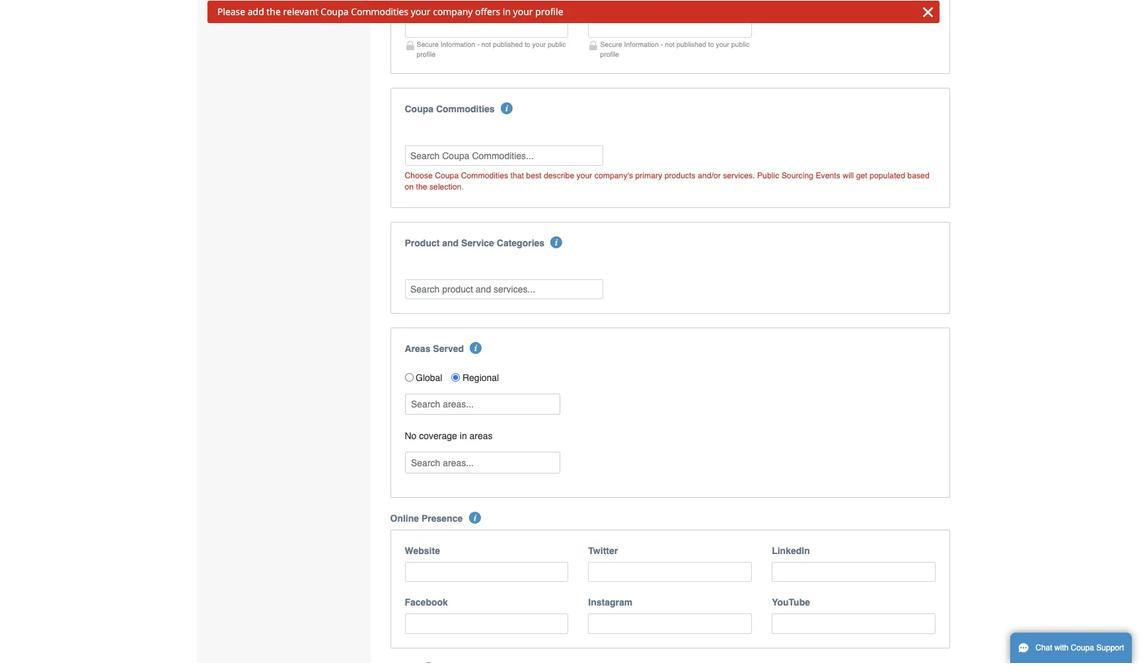 Task type: vqa. For each thing, say whether or not it's contained in the screenshot.
areas
yes



Task type: locate. For each thing, give the bounding box(es) containing it.
company
[[433, 5, 473, 18]]

profile down the duns
[[600, 50, 619, 58]]

will
[[843, 171, 854, 180]]

secure information - not published to your public profile down tax id text field
[[417, 41, 566, 58]]

0 horizontal spatial additional information image
[[469, 512, 481, 524]]

information for duns
[[624, 41, 659, 49]]

0 horizontal spatial to
[[525, 41, 530, 49]]

relevant
[[283, 5, 318, 18]]

2 secure from the left
[[600, 41, 622, 49]]

1 horizontal spatial published
[[677, 41, 706, 49]]

commodities left id
[[351, 5, 408, 18]]

0 horizontal spatial secure
[[417, 41, 439, 49]]

1 horizontal spatial additional information image
[[501, 103, 513, 115]]

not down tax id text field
[[481, 41, 491, 49]]

the
[[267, 5, 281, 18], [416, 183, 427, 192]]

1 information from the left
[[441, 41, 475, 49]]

information down duns text box
[[624, 41, 659, 49]]

1 vertical spatial the
[[416, 183, 427, 192]]

0 horizontal spatial information
[[441, 41, 475, 49]]

Search areas... text field
[[406, 394, 559, 415]]

1 not from the left
[[481, 41, 491, 49]]

not down duns text box
[[665, 41, 675, 49]]

additional information image for coupa commodities
[[501, 103, 513, 115]]

published for tax id
[[493, 41, 523, 49]]

the down the choose
[[416, 183, 427, 192]]

in left areas
[[460, 431, 467, 442]]

1 horizontal spatial the
[[416, 183, 427, 192]]

2 vertical spatial commodities
[[461, 171, 508, 180]]

2 - from the left
[[661, 41, 663, 49]]

services.
[[723, 171, 755, 180]]

public
[[548, 41, 566, 49], [731, 41, 749, 49]]

duns
[[588, 1, 615, 12]]

no
[[405, 431, 417, 442]]

to for tax id
[[525, 41, 530, 49]]

YouTube text field
[[772, 614, 936, 634]]

your
[[411, 5, 431, 18], [513, 5, 533, 18], [532, 41, 546, 49], [716, 41, 729, 49], [577, 171, 592, 180]]

areas served
[[405, 344, 464, 354]]

1 public from the left
[[548, 41, 566, 49]]

2 to from the left
[[708, 41, 714, 49]]

the right add
[[267, 5, 281, 18]]

1 secure information - not published to your public profile from the left
[[417, 41, 566, 58]]

0 horizontal spatial additional information image
[[470, 343, 482, 354]]

0 vertical spatial in
[[503, 5, 511, 18]]

profile left the duns
[[535, 5, 563, 18]]

profile
[[535, 5, 563, 18], [417, 50, 436, 58], [600, 50, 619, 58]]

2 public from the left
[[731, 41, 749, 49]]

2 secure information - not published to your public profile from the left
[[600, 41, 749, 58]]

None radio
[[405, 374, 413, 382], [452, 374, 460, 382], [405, 374, 413, 382], [452, 374, 460, 382]]

additional information image
[[501, 103, 513, 115], [469, 512, 481, 524]]

youtube
[[772, 598, 810, 608]]

your right describe at the top of the page
[[577, 171, 592, 180]]

1 vertical spatial commodities
[[436, 104, 495, 115]]

1 horizontal spatial additional information image
[[551, 237, 563, 248]]

information
[[441, 41, 475, 49], [624, 41, 659, 49]]

in
[[503, 5, 511, 18], [460, 431, 467, 442]]

Website text field
[[405, 562, 568, 582]]

to down duns text box
[[708, 41, 714, 49]]

2 published from the left
[[677, 41, 706, 49]]

additional information image right presence
[[469, 512, 481, 524]]

1 horizontal spatial secure information - not published to your public profile
[[600, 41, 749, 58]]

to
[[525, 41, 530, 49], [708, 41, 714, 49]]

2 horizontal spatial profile
[[600, 50, 619, 58]]

commodities inside choose coupa commodities that best describe your company's primary products and/or services. public sourcing events will get populated based on the selection.
[[461, 171, 508, 180]]

in right offers
[[503, 5, 511, 18]]

profile down id
[[417, 50, 436, 58]]

Search product and services... field
[[405, 279, 603, 300]]

to down tax id text field
[[525, 41, 530, 49]]

coverage
[[419, 431, 457, 442]]

additional information image right 'served'
[[470, 343, 482, 354]]

chat with coupa support
[[1036, 644, 1124, 653]]

0 horizontal spatial in
[[460, 431, 467, 442]]

0 horizontal spatial secure information - not published to your public profile
[[417, 41, 566, 58]]

- down tax id text field
[[477, 41, 479, 49]]

profile for duns
[[600, 50, 619, 58]]

2 not from the left
[[665, 41, 675, 49]]

not
[[481, 41, 491, 49], [665, 41, 675, 49]]

products
[[665, 171, 696, 180]]

published down duns text box
[[677, 41, 706, 49]]

coupa
[[321, 5, 349, 18], [405, 104, 434, 115], [435, 171, 459, 180], [1071, 644, 1094, 653]]

0 vertical spatial commodities
[[351, 5, 408, 18]]

0 vertical spatial additional information image
[[551, 237, 563, 248]]

Search areas... text field
[[406, 453, 559, 473]]

1 horizontal spatial information
[[624, 41, 659, 49]]

Twitter text field
[[588, 562, 752, 582]]

0 horizontal spatial not
[[481, 41, 491, 49]]

0 vertical spatial additional information image
[[501, 103, 513, 115]]

and/or
[[698, 171, 721, 180]]

facebook
[[405, 598, 448, 608]]

coupa inside choose coupa commodities that best describe your company's primary products and/or services. public sourcing events will get populated based on the selection.
[[435, 171, 459, 180]]

commodities
[[351, 5, 408, 18], [436, 104, 495, 115], [461, 171, 508, 180]]

profile for tax id
[[417, 50, 436, 58]]

1 horizontal spatial to
[[708, 41, 714, 49]]

published
[[493, 41, 523, 49], [677, 41, 706, 49]]

LinkedIn text field
[[772, 562, 936, 582]]

information for tax id
[[441, 41, 475, 49]]

describe
[[544, 171, 574, 180]]

-
[[477, 41, 479, 49], [661, 41, 663, 49]]

secure down the duns
[[600, 41, 622, 49]]

0 horizontal spatial the
[[267, 5, 281, 18]]

company's
[[595, 171, 633, 180]]

2 information from the left
[[624, 41, 659, 49]]

1 horizontal spatial not
[[665, 41, 675, 49]]

0 horizontal spatial public
[[548, 41, 566, 49]]

commodities down search coupa commodities... field
[[461, 171, 508, 180]]

- down duns text box
[[661, 41, 663, 49]]

secure down id
[[417, 41, 439, 49]]

chat with coupa support button
[[1010, 633, 1132, 663]]

Facebook text field
[[405, 614, 568, 634]]

1 secure from the left
[[417, 41, 439, 49]]

Search Coupa Commodities... field
[[405, 146, 603, 166]]

1 - from the left
[[477, 41, 479, 49]]

presence
[[422, 513, 463, 524]]

commodities up search coupa commodities... field
[[436, 104, 495, 115]]

1 vertical spatial additional information image
[[470, 343, 482, 354]]

1 horizontal spatial -
[[661, 41, 663, 49]]

based
[[907, 171, 930, 180]]

information down company
[[441, 41, 475, 49]]

additional information image
[[551, 237, 563, 248], [470, 343, 482, 354]]

1 horizontal spatial secure
[[600, 41, 622, 49]]

secure information - not published to your public profile down duns text box
[[600, 41, 749, 58]]

0 horizontal spatial published
[[493, 41, 523, 49]]

0 horizontal spatial -
[[477, 41, 479, 49]]

secure
[[417, 41, 439, 49], [600, 41, 622, 49]]

that
[[510, 171, 524, 180]]

0 horizontal spatial profile
[[417, 50, 436, 58]]

1 to from the left
[[525, 41, 530, 49]]

add
[[248, 5, 264, 18]]

1 horizontal spatial public
[[731, 41, 749, 49]]

regional
[[463, 373, 499, 383]]

1 vertical spatial additional information image
[[469, 512, 481, 524]]

please
[[217, 5, 245, 18]]

additional information image up search coupa commodities... field
[[501, 103, 513, 115]]

Tax ID text field
[[405, 17, 568, 38]]

not for duns
[[665, 41, 675, 49]]

1 published from the left
[[493, 41, 523, 49]]

additional information image right categories
[[551, 237, 563, 248]]

1 horizontal spatial in
[[503, 5, 511, 18]]

served
[[433, 344, 464, 354]]

secure information - not published to your public profile
[[417, 41, 566, 58], [600, 41, 749, 58]]

published down tax id text field
[[493, 41, 523, 49]]



Task type: describe. For each thing, give the bounding box(es) containing it.
public
[[757, 171, 779, 180]]

website
[[405, 546, 440, 556]]

populated
[[870, 171, 905, 180]]

additional information image for online presence
[[469, 512, 481, 524]]

secure for tax id
[[417, 41, 439, 49]]

not for tax id
[[481, 41, 491, 49]]

product
[[405, 238, 440, 248]]

support
[[1096, 644, 1124, 653]]

areas
[[470, 431, 493, 442]]

to for duns
[[708, 41, 714, 49]]

instagram
[[588, 598, 633, 608]]

events
[[816, 171, 840, 180]]

Instagram text field
[[588, 614, 752, 634]]

0 vertical spatial the
[[267, 5, 281, 18]]

secure information - not published to your public profile for tax id
[[417, 41, 566, 58]]

public for duns
[[731, 41, 749, 49]]

offers
[[475, 5, 500, 18]]

primary
[[635, 171, 662, 180]]

public for tax id
[[548, 41, 566, 49]]

sourcing
[[781, 171, 813, 180]]

choose coupa commodities that best describe your company's primary products and/or services. public sourcing events will get populated based on the selection.
[[405, 171, 930, 192]]

linkedin
[[772, 546, 810, 556]]

choose
[[405, 171, 433, 180]]

your inside choose coupa commodities that best describe your company's primary products and/or services. public sourcing events will get populated based on the selection.
[[577, 171, 592, 180]]

tax id
[[405, 1, 432, 12]]

best
[[526, 171, 542, 180]]

online presence
[[390, 513, 463, 524]]

coupa inside button
[[1071, 644, 1094, 653]]

secure for duns
[[600, 41, 622, 49]]

twitter
[[588, 546, 618, 556]]

chat
[[1036, 644, 1052, 653]]

areas
[[405, 344, 430, 354]]

no coverage in areas
[[405, 431, 493, 442]]

categories
[[497, 238, 545, 248]]

your left company
[[411, 5, 431, 18]]

- for tax id
[[477, 41, 479, 49]]

on
[[405, 183, 414, 192]]

product and service categories
[[405, 238, 545, 248]]

additional information image for product and service categories
[[551, 237, 563, 248]]

your down tax id text field
[[532, 41, 546, 49]]

your down duns text box
[[716, 41, 729, 49]]

the inside choose coupa commodities that best describe your company's primary products and/or services. public sourcing events will get populated based on the selection.
[[416, 183, 427, 192]]

secure information - not published to your public profile for duns
[[600, 41, 749, 58]]

- for duns
[[661, 41, 663, 49]]

get
[[856, 171, 867, 180]]

1 horizontal spatial profile
[[535, 5, 563, 18]]

global
[[416, 373, 442, 383]]

1 vertical spatial in
[[460, 431, 467, 442]]

DUNS text field
[[588, 17, 752, 38]]

with
[[1055, 644, 1069, 653]]

tax
[[405, 1, 420, 12]]

coupa commodities
[[405, 104, 495, 115]]

published for duns
[[677, 41, 706, 49]]

online
[[390, 513, 419, 524]]

please add the relevant coupa commodities your company offers in your profile
[[217, 5, 563, 18]]

your right offers
[[513, 5, 533, 18]]

service
[[461, 238, 494, 248]]

selection.
[[429, 183, 464, 192]]

and
[[442, 238, 459, 248]]

id
[[423, 1, 432, 12]]

additional information image for areas served
[[470, 343, 482, 354]]



